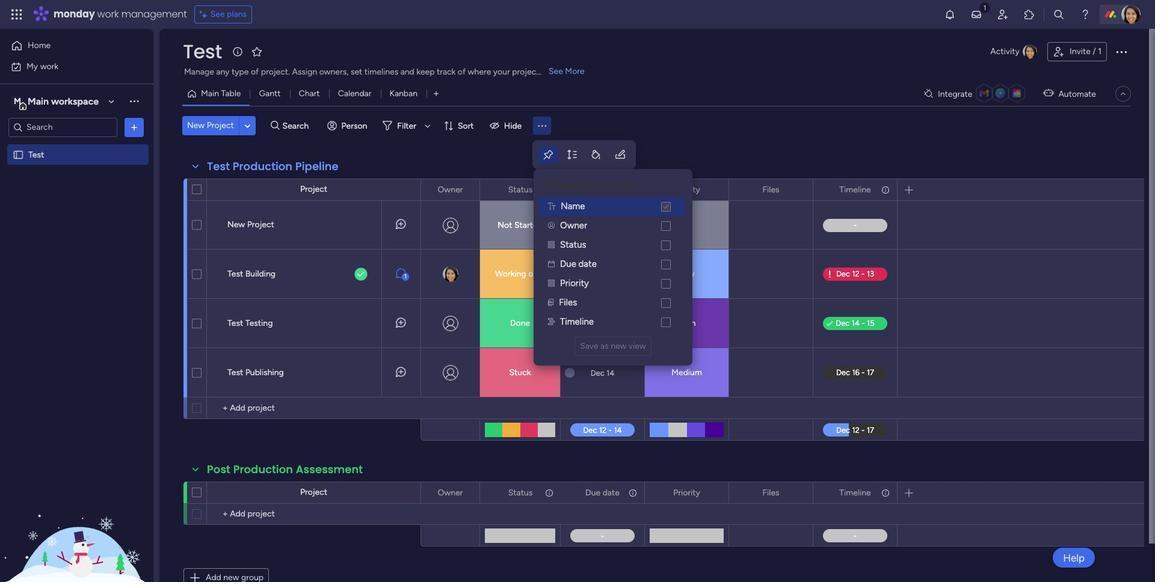 Task type: vqa. For each thing, say whether or not it's contained in the screenshot.
Timeline field to the top
yes



Task type: locate. For each thing, give the bounding box(es) containing it.
project up the building
[[247, 220, 274, 230]]

add view image
[[434, 89, 439, 98]]

1 horizontal spatial work
[[97, 7, 119, 21]]

see
[[210, 9, 225, 19], [549, 66, 563, 76]]

v2 done deadline image
[[565, 318, 575, 329]]

column information image for 1st timeline field from the bottom
[[881, 488, 891, 498]]

options image
[[128, 121, 140, 133], [880, 180, 889, 200], [544, 483, 552, 503], [880, 483, 889, 503]]

see more
[[549, 66, 585, 76]]

1 horizontal spatial main
[[201, 88, 219, 99]]

test for test production pipeline
[[207, 159, 230, 174]]

project
[[207, 120, 234, 131], [300, 184, 327, 194], [247, 220, 274, 230], [300, 487, 327, 498]]

test left publishing at the bottom
[[227, 368, 243, 378]]

main
[[201, 88, 219, 99], [28, 95, 49, 107]]

gantt button
[[250, 84, 290, 104]]

0 horizontal spatial see
[[210, 9, 225, 19]]

2 column information image from the top
[[881, 488, 891, 498]]

dec 13
[[591, 319, 614, 328]]

test left testing
[[227, 318, 243, 329]]

v2 status outline image
[[548, 242, 555, 249]]

0 vertical spatial due date field
[[583, 183, 623, 196]]

due date for second due date field
[[586, 488, 620, 498]]

option
[[0, 144, 153, 146]]

1 horizontal spatial of
[[458, 67, 466, 77]]

new project up test building
[[227, 220, 274, 230]]

1 vertical spatial column information image
[[881, 488, 891, 498]]

0 vertical spatial new
[[187, 120, 205, 131]]

timelines
[[365, 67, 399, 77]]

search everything image
[[1053, 8, 1065, 20]]

see plans
[[210, 9, 247, 19]]

1 horizontal spatial new
[[227, 220, 245, 230]]

automate
[[1059, 89, 1097, 99]]

column information image for 1st timeline field from the top
[[881, 185, 891, 195]]

2 vertical spatial files
[[763, 488, 780, 498]]

1 vertical spatial due date field
[[583, 487, 623, 500]]

0 horizontal spatial 1
[[404, 273, 407, 280]]

0 horizontal spatial main
[[28, 95, 49, 107]]

1 vertical spatial 1
[[404, 273, 407, 280]]

Status field
[[505, 183, 536, 196], [505, 487, 536, 500]]

choose
[[543, 180, 575, 191]]

date
[[603, 184, 620, 195], [579, 259, 597, 270], [603, 488, 620, 498]]

1 vertical spatial status field
[[505, 487, 536, 500]]

test up manage
[[183, 38, 222, 65]]

main inside main table button
[[201, 88, 219, 99]]

owner
[[438, 184, 463, 195], [560, 220, 587, 231], [438, 488, 463, 498]]

new project down main table button
[[187, 120, 234, 131]]

1 button
[[382, 250, 421, 299]]

main right workspace image
[[28, 95, 49, 107]]

new project inside button
[[187, 120, 234, 131]]

invite members image
[[997, 8, 1009, 20]]

v2 status outline image
[[548, 280, 555, 287]]

1 vertical spatial priority field
[[671, 487, 703, 500]]

Search field
[[280, 117, 316, 134]]

test inside field
[[207, 159, 230, 174]]

v2 file column image
[[548, 300, 554, 306]]

work right my
[[40, 61, 58, 71]]

0 vertical spatial new project
[[187, 120, 234, 131]]

0 vertical spatial 1
[[1098, 46, 1102, 57]]

2 vertical spatial due
[[586, 488, 601, 498]]

dec for dec 14
[[591, 369, 605, 378]]

Owner field
[[435, 183, 466, 196], [435, 487, 466, 500]]

2 vertical spatial due date
[[586, 488, 620, 498]]

done
[[510, 318, 530, 329]]

2 priority field from the top
[[671, 487, 703, 500]]

1 files field from the top
[[760, 183, 783, 196]]

files
[[763, 184, 780, 195], [559, 297, 577, 308], [763, 488, 780, 498]]

integrate
[[938, 89, 973, 99]]

production
[[233, 159, 293, 174], [233, 462, 293, 477]]

apps image
[[1024, 8, 1036, 20]]

due
[[586, 184, 601, 195], [560, 259, 576, 270], [586, 488, 601, 498]]

my work
[[26, 61, 58, 71]]

and
[[401, 67, 415, 77]]

0 vertical spatial column information image
[[881, 185, 891, 195]]

of right track
[[458, 67, 466, 77]]

test building
[[227, 269, 276, 279]]

1 vertical spatial files
[[559, 297, 577, 308]]

main left table
[[201, 88, 219, 99]]

Timeline field
[[837, 183, 874, 196], [837, 487, 874, 500]]

1 vertical spatial due date
[[560, 259, 597, 270]]

workspace
[[51, 95, 99, 107]]

1 vertical spatial production
[[233, 462, 293, 477]]

angle down image
[[245, 121, 250, 130]]

owner for 1st owner field
[[438, 184, 463, 195]]

0 vertical spatial due
[[586, 184, 601, 195]]

0 horizontal spatial of
[[251, 67, 259, 77]]

project left the "angle down" icon
[[207, 120, 234, 131]]

test
[[183, 38, 222, 65], [28, 150, 44, 160], [207, 159, 230, 174], [227, 269, 243, 279], [227, 318, 243, 329], [227, 368, 243, 378]]

2 vertical spatial owner
[[438, 488, 463, 498]]

post production assessment
[[207, 462, 363, 477]]

small timeline column outline image
[[548, 319, 555, 326]]

kanban
[[390, 88, 418, 99]]

0 vertical spatial owner
[[438, 184, 463, 195]]

1 vertical spatial status
[[560, 240, 586, 251]]

1
[[1098, 46, 1102, 57], [404, 273, 407, 280]]

0 vertical spatial files
[[763, 184, 780, 195]]

project up + add project text box
[[300, 487, 327, 498]]

files for 2nd 'files' field from the bottom of the page
[[763, 184, 780, 195]]

1 inside button
[[1098, 46, 1102, 57]]

where
[[468, 67, 491, 77]]

help image
[[1080, 8, 1092, 20]]

lottie animation element
[[0, 461, 153, 583]]

column information image
[[881, 185, 891, 195], [881, 488, 891, 498]]

add to favorites image
[[251, 45, 263, 57]]

work
[[97, 7, 119, 21], [40, 61, 58, 71]]

0 vertical spatial status field
[[505, 183, 536, 196]]

Due date field
[[583, 183, 623, 196], [583, 487, 623, 500]]

1 horizontal spatial see
[[549, 66, 563, 76]]

lottie animation image
[[0, 461, 153, 583]]

Priority field
[[671, 183, 703, 196], [671, 487, 703, 500]]

1 vertical spatial new project
[[227, 220, 274, 230]]

1 vertical spatial see
[[549, 66, 563, 76]]

publishing
[[245, 368, 284, 378]]

0 horizontal spatial work
[[40, 61, 58, 71]]

2 files field from the top
[[760, 487, 783, 500]]

sort button
[[439, 116, 481, 135]]

new project button
[[182, 116, 239, 135]]

due for first due date field from the top of the page
[[586, 184, 601, 195]]

person button
[[322, 116, 375, 135]]

test down new project button
[[207, 159, 230, 174]]

workspace image
[[11, 95, 23, 108]]

choose columns to pin
[[543, 180, 637, 191]]

1 owner field from the top
[[435, 183, 466, 196]]

1 vertical spatial owner field
[[435, 487, 466, 500]]

low
[[679, 269, 695, 279]]

1 vertical spatial work
[[40, 61, 58, 71]]

0 vertical spatial see
[[210, 9, 225, 19]]

owners,
[[319, 67, 349, 77]]

see for see more
[[549, 66, 563, 76]]

invite / 1 button
[[1048, 42, 1107, 61]]

column information image
[[545, 185, 554, 195], [628, 185, 638, 195], [545, 488, 554, 498], [628, 488, 638, 498]]

home
[[28, 40, 51, 51]]

0 vertical spatial owner field
[[435, 183, 466, 196]]

new up test building
[[227, 220, 245, 230]]

+ Add project text field
[[213, 507, 415, 522]]

project
[[512, 67, 540, 77]]

0 vertical spatial timeline field
[[837, 183, 874, 196]]

work inside my work button
[[40, 61, 58, 71]]

status
[[508, 184, 533, 195], [560, 240, 586, 251], [508, 488, 533, 498]]

working on it
[[495, 269, 545, 279]]

production right 'post'
[[233, 462, 293, 477]]

1 vertical spatial new
[[227, 220, 245, 230]]

see inside button
[[210, 9, 225, 19]]

1 vertical spatial files field
[[760, 487, 783, 500]]

high
[[678, 318, 696, 329]]

due date
[[586, 184, 620, 195], [560, 259, 597, 270], [586, 488, 620, 498]]

of
[[251, 67, 259, 77], [458, 67, 466, 77]]

1 timeline field from the top
[[837, 183, 874, 196]]

Files field
[[760, 183, 783, 196], [760, 487, 783, 500]]

0 vertical spatial status
[[508, 184, 533, 195]]

dec left 14 on the right bottom of the page
[[591, 369, 605, 378]]

0 vertical spatial timeline
[[840, 184, 871, 195]]

1 vertical spatial owner
[[560, 220, 587, 231]]

0 horizontal spatial new
[[187, 120, 205, 131]]

see more link
[[548, 66, 586, 78]]

dec 14
[[591, 369, 615, 378]]

invite
[[1070, 46, 1091, 57]]

test right 'public board' icon on the top of the page
[[28, 150, 44, 160]]

new down main table button
[[187, 120, 205, 131]]

activity button
[[986, 42, 1043, 61]]

new project
[[187, 120, 234, 131], [227, 220, 274, 230]]

1 vertical spatial timeline
[[560, 317, 594, 328]]

calendar button
[[329, 84, 381, 104]]

of right type
[[251, 67, 259, 77]]

1 of from the left
[[251, 67, 259, 77]]

2 owner field from the top
[[435, 487, 466, 500]]

2 vertical spatial status
[[508, 488, 533, 498]]

dec left 13
[[591, 319, 605, 328]]

production for test
[[233, 159, 293, 174]]

filter
[[397, 121, 416, 131]]

save as new view button
[[575, 337, 652, 356]]

hide
[[504, 121, 522, 131]]

0 vertical spatial files field
[[760, 183, 783, 196]]

0 vertical spatial due date
[[586, 184, 620, 195]]

0 vertical spatial priority field
[[671, 183, 703, 196]]

0 vertical spatial dec
[[591, 319, 605, 328]]

14
[[607, 369, 615, 378]]

0 vertical spatial priority
[[674, 184, 700, 195]]

production down the v2 search icon
[[233, 159, 293, 174]]

not
[[498, 220, 512, 230]]

0 vertical spatial production
[[233, 159, 293, 174]]

1 due date field from the top
[[583, 183, 623, 196]]

0 vertical spatial work
[[97, 7, 119, 21]]

1 column information image from the top
[[881, 185, 891, 195]]

see left plans
[[210, 9, 225, 19]]

2 vertical spatial priority
[[674, 488, 700, 498]]

1 vertical spatial dec
[[591, 369, 605, 378]]

building
[[245, 269, 276, 279]]

your
[[493, 67, 510, 77]]

timeline
[[840, 184, 871, 195], [560, 317, 594, 328], [840, 488, 871, 498]]

1 horizontal spatial 1
[[1098, 46, 1102, 57]]

2 timeline field from the top
[[837, 487, 874, 500]]

owner for 1st owner field from the bottom of the page
[[438, 488, 463, 498]]

see left more
[[549, 66, 563, 76]]

1 vertical spatial date
[[579, 259, 597, 270]]

work right monday on the left of the page
[[97, 7, 119, 21]]

options image
[[1115, 45, 1129, 59], [463, 180, 471, 200], [712, 180, 720, 200], [463, 483, 471, 503], [628, 483, 636, 503]]

dapulse text column image
[[548, 203, 556, 210]]

test left the building
[[227, 269, 243, 279]]

assessment
[[296, 462, 363, 477]]

1 vertical spatial timeline field
[[837, 487, 874, 500]]

dapulse person column image
[[548, 223, 555, 229]]

show board description image
[[230, 46, 245, 58]]

2 of from the left
[[458, 67, 466, 77]]

project down pipeline
[[300, 184, 327, 194]]

main inside 'workspace selection' "element"
[[28, 95, 49, 107]]

more
[[565, 66, 585, 76]]



Task type: describe. For each thing, give the bounding box(es) containing it.
project.
[[261, 67, 290, 77]]

columns
[[577, 180, 611, 191]]

m
[[14, 96, 21, 106]]

not started
[[498, 220, 543, 230]]

track
[[437, 67, 456, 77]]

new
[[611, 341, 627, 351]]

project inside button
[[207, 120, 234, 131]]

calendar
[[338, 88, 372, 99]]

view
[[629, 341, 646, 351]]

set
[[351, 67, 363, 77]]

Test field
[[180, 38, 225, 65]]

help
[[1064, 552, 1085, 564]]

as
[[601, 341, 609, 351]]

see for see plans
[[210, 9, 225, 19]]

priority for 2nd the priority field from the bottom of the page
[[674, 184, 700, 195]]

test publishing
[[227, 368, 284, 378]]

any
[[216, 67, 230, 77]]

it
[[540, 269, 545, 279]]

test for test testing
[[227, 318, 243, 329]]

arrow down image
[[421, 119, 435, 133]]

v2 overdue deadline image
[[565, 269, 575, 280]]

save
[[580, 341, 599, 351]]

0 vertical spatial date
[[603, 184, 620, 195]]

gantt
[[259, 88, 281, 99]]

production for post
[[233, 462, 293, 477]]

monday
[[54, 7, 95, 21]]

james peterson image
[[1122, 5, 1141, 24]]

collapse board header image
[[1119, 89, 1128, 99]]

management
[[121, 7, 187, 21]]

work for my
[[40, 61, 58, 71]]

Search in workspace field
[[25, 120, 101, 134]]

on
[[528, 269, 538, 279]]

invite / 1
[[1070, 46, 1102, 57]]

work for monday
[[97, 7, 119, 21]]

dapulse checkmark sign image
[[827, 317, 833, 332]]

public board image
[[13, 149, 24, 160]]

filter button
[[378, 116, 435, 135]]

chart button
[[290, 84, 329, 104]]

2 vertical spatial date
[[603, 488, 620, 498]]

workspace selection element
[[11, 94, 101, 110]]

medium
[[672, 368, 702, 378]]

main for main workspace
[[28, 95, 49, 107]]

main for main table
[[201, 88, 219, 99]]

home button
[[7, 36, 129, 55]]

notifications image
[[944, 8, 956, 20]]

main table
[[201, 88, 241, 99]]

name
[[561, 201, 585, 212]]

chart
[[299, 88, 320, 99]]

main workspace
[[28, 95, 99, 107]]

2 vertical spatial timeline
[[840, 488, 871, 498]]

2 due date field from the top
[[583, 487, 623, 500]]

testing
[[245, 318, 273, 329]]

test production pipeline
[[207, 159, 339, 174]]

1 vertical spatial due
[[560, 259, 576, 270]]

test for test building
[[227, 269, 243, 279]]

hide button
[[485, 116, 529, 135]]

pin
[[624, 180, 637, 191]]

monday work management
[[54, 7, 187, 21]]

1 inside button
[[404, 273, 407, 280]]

13
[[607, 319, 614, 328]]

due for second due date field
[[586, 488, 601, 498]]

activity
[[991, 46, 1020, 57]]

1 priority field from the top
[[671, 183, 703, 196]]

autopilot image
[[1044, 86, 1054, 101]]

stands.
[[542, 67, 568, 77]]

my
[[26, 61, 38, 71]]

type
[[232, 67, 249, 77]]

select product image
[[11, 8, 23, 20]]

stuck
[[509, 368, 531, 378]]

keep
[[417, 67, 435, 77]]

to
[[613, 180, 622, 191]]

sort
[[458, 121, 474, 131]]

table
[[221, 88, 241, 99]]

my work button
[[7, 57, 129, 76]]

kanban button
[[381, 84, 427, 104]]

dec for dec 13
[[591, 319, 605, 328]]

v2 search image
[[271, 119, 280, 133]]

inbox image
[[971, 8, 983, 20]]

working
[[495, 269, 526, 279]]

priority for 1st the priority field from the bottom
[[674, 488, 700, 498]]

person
[[342, 121, 367, 131]]

main table button
[[182, 84, 250, 104]]

pipeline
[[295, 159, 339, 174]]

new inside button
[[187, 120, 205, 131]]

2 status field from the top
[[505, 487, 536, 500]]

due date for first due date field from the top of the page
[[586, 184, 620, 195]]

help button
[[1053, 548, 1095, 568]]

manage any type of project. assign owners, set timelines and keep track of where your project stands.
[[184, 67, 568, 77]]

/
[[1093, 46, 1096, 57]]

1 image
[[980, 1, 991, 14]]

dapulse integrations image
[[924, 89, 933, 98]]

Post Production Assessment field
[[204, 462, 366, 478]]

test list box
[[0, 142, 153, 327]]

assign
[[292, 67, 317, 77]]

files for second 'files' field
[[763, 488, 780, 498]]

test for test publishing
[[227, 368, 243, 378]]

+ Add project text field
[[213, 401, 415, 416]]

workspace options image
[[128, 95, 140, 107]]

v2 calendar view small outline image
[[548, 261, 555, 268]]

Test Production Pipeline field
[[204, 159, 342, 175]]

post
[[207, 462, 230, 477]]

started
[[515, 220, 543, 230]]

save as new view
[[580, 341, 646, 351]]

1 status field from the top
[[505, 183, 536, 196]]

plans
[[227, 9, 247, 19]]

menu image
[[537, 120, 548, 131]]

see plans button
[[194, 5, 252, 23]]

manage
[[184, 67, 214, 77]]

test testing
[[227, 318, 273, 329]]

test inside list box
[[28, 150, 44, 160]]

1 vertical spatial priority
[[560, 278, 589, 289]]



